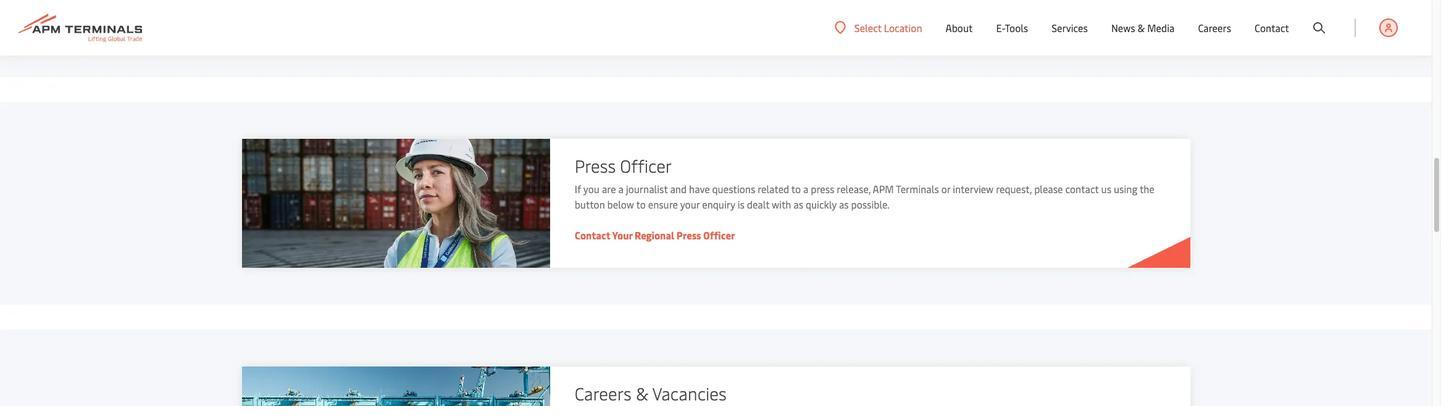 Task type: describe. For each thing, give the bounding box(es) containing it.
are
[[602, 182, 616, 196]]

0 vertical spatial to
[[791, 182, 801, 196]]

careers button
[[1198, 0, 1231, 56]]

2 a from the left
[[803, 182, 808, 196]]

apm terminals vado gateway launch image
[[242, 367, 550, 406]]

vacancies
[[652, 382, 727, 405]]

& for media
[[1138, 21, 1145, 35]]

your
[[612, 228, 633, 242]]

select location button
[[835, 21, 922, 34]]

interview
[[953, 182, 994, 196]]

terminals
[[896, 182, 939, 196]]

careers for careers & vacancies
[[575, 382, 632, 405]]

request,
[[996, 182, 1032, 196]]

the
[[1140, 182, 1154, 196]]

us
[[1101, 182, 1111, 196]]

release,
[[837, 182, 871, 196]]

news
[[1111, 21, 1135, 35]]

1 horizontal spatial officer
[[703, 228, 735, 242]]

services
[[1052, 21, 1088, 35]]

journalist
[[626, 182, 668, 196]]

1 a from the left
[[618, 182, 623, 196]]

e-tools
[[996, 21, 1028, 35]]

news & media
[[1111, 21, 1175, 35]]

media
[[1147, 21, 1175, 35]]

quickly
[[806, 198, 837, 211]]

e-tools button
[[996, 0, 1028, 56]]

contact your regional press officer
[[575, 228, 735, 242]]

using
[[1114, 182, 1137, 196]]

if
[[575, 182, 581, 196]]

possible.
[[851, 198, 890, 211]]

button
[[575, 198, 605, 211]]

contact for contact
[[1255, 21, 1289, 35]]

1 as from the left
[[794, 198, 803, 211]]

select location
[[854, 21, 922, 34]]

enquiry
[[702, 198, 735, 211]]

contact button
[[1255, 0, 1289, 56]]



Task type: locate. For each thing, give the bounding box(es) containing it.
0 horizontal spatial careers
[[575, 382, 632, 405]]

1 vertical spatial contact
[[575, 228, 610, 242]]

as down release, on the top right
[[839, 198, 849, 211]]

1 vertical spatial to
[[636, 198, 646, 211]]

services button
[[1052, 0, 1088, 56]]

related
[[758, 182, 789, 196]]

as right with
[[794, 198, 803, 211]]

officer down enquiry
[[703, 228, 735, 242]]

officer inside press officer if you are a journalist and have questions related to a press release, apm terminals or interview request, please contact us using the button below to ensure your enquiry is dealt with as quickly as possible.
[[620, 154, 672, 177]]

to right related
[[791, 182, 801, 196]]

1 horizontal spatial careers
[[1198, 21, 1231, 35]]

1 vertical spatial officer
[[703, 228, 735, 242]]

a
[[618, 182, 623, 196], [803, 182, 808, 196]]

0 vertical spatial careers
[[1198, 21, 1231, 35]]

contact for contact your regional press officer
[[575, 228, 610, 242]]

2 as from the left
[[839, 198, 849, 211]]

questions
[[712, 182, 755, 196]]

0 horizontal spatial press
[[575, 154, 616, 177]]

please
[[1034, 182, 1063, 196]]

& right the "news"
[[1138, 21, 1145, 35]]

e-
[[996, 21, 1005, 35]]

press inside press officer if you are a journalist and have questions related to a press release, apm terminals or interview request, please contact us using the button below to ensure your enquiry is dealt with as quickly as possible.
[[575, 154, 616, 177]]

news & media button
[[1111, 0, 1175, 56]]

below
[[607, 198, 634, 211]]

officer up 'journalist' at the left of the page
[[620, 154, 672, 177]]

press
[[575, 154, 616, 177], [677, 228, 701, 242]]

you
[[583, 182, 599, 196]]

1 horizontal spatial as
[[839, 198, 849, 211]]

regional
[[635, 228, 674, 242]]

press enquiries 500 image
[[242, 139, 550, 268]]

to down 'journalist' at the left of the page
[[636, 198, 646, 211]]

&
[[1138, 21, 1145, 35], [636, 382, 648, 405]]

0 horizontal spatial &
[[636, 382, 648, 405]]

as
[[794, 198, 803, 211], [839, 198, 849, 211]]

to
[[791, 182, 801, 196], [636, 198, 646, 211]]

dealt
[[747, 198, 769, 211]]

a right are
[[618, 182, 623, 196]]

0 horizontal spatial contact
[[575, 228, 610, 242]]

0 horizontal spatial officer
[[620, 154, 672, 177]]

1 horizontal spatial &
[[1138, 21, 1145, 35]]

contact right careers dropdown button
[[1255, 21, 1289, 35]]

1 horizontal spatial to
[[791, 182, 801, 196]]

have
[[689, 182, 710, 196]]

your
[[680, 198, 700, 211]]

about button
[[946, 0, 973, 56]]

press
[[811, 182, 834, 196]]

press up 'you'
[[575, 154, 616, 177]]

is
[[738, 198, 744, 211]]

careers
[[1198, 21, 1231, 35], [575, 382, 632, 405]]

officer
[[620, 154, 672, 177], [703, 228, 735, 242]]

1 vertical spatial press
[[677, 228, 701, 242]]

select
[[854, 21, 882, 34]]

press officer if you are a journalist and have questions related to a press release, apm terminals or interview request, please contact us using the button below to ensure your enquiry is dealt with as quickly as possible.
[[575, 154, 1154, 211]]

contact left your
[[575, 228, 610, 242]]

0 horizontal spatial as
[[794, 198, 803, 211]]

and
[[670, 182, 687, 196]]

0 vertical spatial press
[[575, 154, 616, 177]]

about
[[946, 21, 973, 35]]

0 vertical spatial contact
[[1255, 21, 1289, 35]]

& inside dropdown button
[[1138, 21, 1145, 35]]

contact
[[1255, 21, 1289, 35], [575, 228, 610, 242]]

with
[[772, 198, 791, 211]]

1 vertical spatial &
[[636, 382, 648, 405]]

1 horizontal spatial a
[[803, 182, 808, 196]]

& left vacancies on the bottom of page
[[636, 382, 648, 405]]

careers & vacancies
[[575, 382, 727, 405]]

1 vertical spatial careers
[[575, 382, 632, 405]]

careers & vacancies link
[[242, 367, 1190, 406]]

apm
[[873, 182, 894, 196]]

location
[[884, 21, 922, 34]]

1 horizontal spatial press
[[677, 228, 701, 242]]

contact
[[1065, 182, 1099, 196]]

0 vertical spatial &
[[1138, 21, 1145, 35]]

0 horizontal spatial to
[[636, 198, 646, 211]]

a left 'press'
[[803, 182, 808, 196]]

& for vacancies
[[636, 382, 648, 405]]

press down your on the left
[[677, 228, 701, 242]]

1 horizontal spatial contact
[[1255, 21, 1289, 35]]

0 horizontal spatial a
[[618, 182, 623, 196]]

or
[[941, 182, 950, 196]]

tools
[[1005, 21, 1028, 35]]

0 vertical spatial officer
[[620, 154, 672, 177]]

careers for careers
[[1198, 21, 1231, 35]]

ensure
[[648, 198, 678, 211]]



Task type: vqa. For each thing, say whether or not it's contained in the screenshot.
topmost OFFICER
yes



